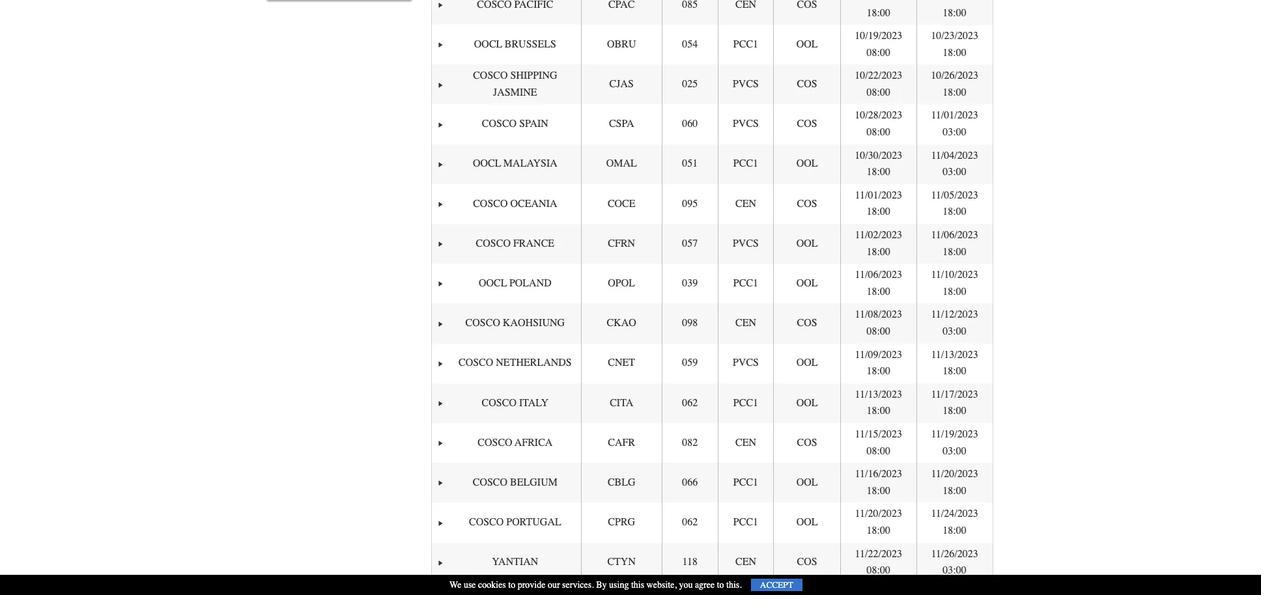 Task type: locate. For each thing, give the bounding box(es) containing it.
11/13/2023 down "11/09/2023 18:00" cell
[[855, 389, 902, 401]]

18:00 inside 11/16/2023 18:00
[[867, 485, 891, 497]]

18:00 up 11/15/2023
[[867, 406, 891, 417]]

cprg cell
[[581, 503, 662, 543]]

11/06/2023 down 11/02/2023 18:00 cell
[[855, 269, 902, 281]]

6 cos cell from the top
[[774, 543, 841, 583]]

18:00 for the 11/24/2023 18:00 cell
[[943, 525, 967, 537]]

we
[[450, 580, 462, 591]]

08:00 for 10/22/2023 08:00
[[867, 87, 891, 98]]

pvcs cell for 060
[[718, 105, 774, 144]]

cfrn
[[608, 238, 635, 249]]

11 row from the top
[[432, 384, 993, 424]]

16 row from the top
[[432, 583, 993, 596]]

pcc1 cell for 11/16/2023
[[718, 463, 774, 503]]

ool
[[797, 38, 818, 50], [797, 158, 818, 170], [797, 238, 818, 249], [797, 278, 818, 289], [797, 357, 818, 369], [797, 397, 818, 409], [797, 477, 818, 489], [797, 517, 818, 529]]

ckao cell
[[581, 304, 662, 344]]

2 pvcs from the top
[[733, 118, 759, 130]]

cfrn cell
[[581, 224, 662, 264]]

11/15/2023 08:00 cell
[[841, 424, 917, 463]]

18:00 for the 10/22/2023 18:00 cell
[[943, 7, 967, 19]]

18:00 for the 11/05/2023 18:00 cell
[[943, 206, 967, 218]]

1 062 from the top
[[682, 397, 698, 409]]

03:00 inside 11/01/2023 03:00
[[943, 126, 967, 138]]

1 horizontal spatial 11/06/2023 18:00
[[931, 229, 979, 258]]

4 cos cell from the top
[[774, 304, 841, 344]]

5 row from the top
[[432, 144, 993, 184]]

cosco down the cosco kaohsiung cell
[[459, 357, 494, 369]]

10/26/2023 18:00 cell
[[917, 65, 993, 105]]

pcc1 cell for 11/20/2023
[[718, 503, 774, 543]]

5 ool from the top
[[797, 357, 818, 369]]

ool for 11/13/2023
[[797, 397, 818, 409]]

13 row from the top
[[432, 463, 993, 503]]

08:00
[[867, 47, 891, 58], [867, 87, 891, 98], [867, 126, 891, 138], [867, 326, 891, 338], [867, 445, 891, 457], [867, 565, 891, 577]]

10/28/2023
[[855, 110, 903, 122]]

11/20/2023 18:00
[[931, 469, 979, 497], [855, 509, 902, 537]]

3 03:00 from the top
[[943, 326, 967, 338]]

11/02/2023 18:00
[[855, 229, 902, 258]]

agree
[[695, 580, 715, 591]]

2 vertical spatial oocl
[[479, 278, 507, 289]]

4 08:00 from the top
[[867, 326, 891, 338]]

11/06/2023 18:00 up 11/08/2023
[[855, 269, 902, 298]]

2 08:00 from the top
[[867, 87, 891, 98]]

1 vertical spatial 11/20/2023
[[855, 509, 902, 520]]

18:00 down 11/16/2023
[[867, 485, 891, 497]]

1 horizontal spatial 11/20/2023 18:00
[[931, 469, 979, 497]]

pvcs for 059
[[733, 357, 759, 369]]

10/22/2023 inside cell
[[931, 0, 979, 2]]

row containing 11/13/2023 18:00
[[432, 384, 993, 424]]

cen cell for 118
[[718, 543, 774, 583]]

2 cen cell from the top
[[718, 304, 774, 344]]

11/22/2023 08:00 cell
[[841, 543, 917, 583]]

11/01/2023
[[931, 110, 979, 122], [855, 190, 902, 201]]

18:00 down the 10/26/2023
[[943, 87, 967, 98]]

1 ool from the top
[[797, 38, 818, 50]]

0 horizontal spatial 11/20/2023
[[855, 509, 902, 520]]

6 row from the top
[[432, 184, 993, 224]]

cen cell for 082
[[718, 424, 774, 463]]

cosco oceania cell
[[450, 184, 581, 224]]

cosco inside cosco shipping jasmine
[[473, 70, 508, 82]]

to left this.
[[717, 580, 724, 591]]

10/22/2023 for 18:00
[[931, 0, 979, 2]]

3 ool cell from the top
[[774, 224, 841, 264]]

spain
[[519, 118, 549, 130]]

1 ool cell from the top
[[774, 25, 841, 65]]

0 horizontal spatial 11/06/2023 18:00
[[855, 269, 902, 298]]

1 horizontal spatial 11/13/2023 18:00
[[931, 349, 979, 377]]

jasmine
[[493, 87, 537, 98]]

10/26/2023 18:00
[[931, 70, 979, 98]]

4 ool from the top
[[797, 278, 818, 289]]

3 pvcs cell from the top
[[718, 224, 774, 264]]

1 cos from the top
[[797, 78, 818, 90]]

0 horizontal spatial 11/01/2023
[[855, 190, 902, 201]]

pcc1 cell for 10/19/2023
[[718, 25, 774, 65]]

0 vertical spatial 11/13/2023
[[931, 349, 979, 361]]

pcc1 for 11/06/2023
[[734, 278, 759, 289]]

4 row from the top
[[432, 105, 993, 144]]

11/02/2023
[[855, 229, 902, 241]]

cos cell
[[774, 65, 841, 105], [774, 105, 841, 144], [774, 184, 841, 224], [774, 304, 841, 344], [774, 424, 841, 463], [774, 543, 841, 583]]

03:00 down 11/19/2023
[[943, 445, 967, 457]]

pvcs right 057
[[733, 238, 759, 249]]

08:00 down 10/28/2023
[[867, 126, 891, 138]]

0 horizontal spatial 10/22/2023
[[855, 70, 903, 82]]

poland
[[510, 278, 552, 289]]

4 pvcs from the top
[[733, 357, 759, 369]]

6 08:00 from the top
[[867, 565, 891, 577]]

062 down 066 cell
[[682, 517, 698, 529]]

cosco spain cell
[[450, 105, 581, 144]]

1 pcc1 from the top
[[734, 38, 759, 50]]

08:00 down 11/08/2023
[[867, 326, 891, 338]]

03:00 inside '11/12/2023 03:00'
[[943, 326, 967, 338]]

0 vertical spatial 11/01/2023
[[931, 110, 979, 122]]

11/06/2023 18:00 up 11/10/2023
[[931, 229, 979, 258]]

5 ool cell from the top
[[774, 344, 841, 384]]

11/09/2023
[[855, 349, 902, 361]]

cosco netherlands
[[459, 357, 572, 369]]

cen cell right the 095
[[718, 184, 774, 224]]

cosco shipping jasmine
[[473, 70, 558, 98]]

cen right 098
[[736, 317, 757, 329]]

5 03:00 from the top
[[943, 565, 967, 577]]

cjas cell
[[581, 65, 662, 105]]

10 row from the top
[[432, 344, 993, 384]]

11/06/2023 18:00 cell up 11/10/2023
[[917, 224, 993, 264]]

1 vertical spatial oocl
[[473, 158, 501, 170]]

11/06/2023 down the 11/05/2023 18:00 cell
[[931, 229, 979, 241]]

cosco for cosco belgium
[[473, 477, 508, 489]]

obru
[[607, 38, 636, 50]]

2 cos from the top
[[797, 118, 818, 130]]

1 08:00 from the top
[[867, 47, 891, 58]]

062 down "059" cell
[[682, 397, 698, 409]]

11/20/2023 for 11/20/2023 18:00 "cell" on top of 11/24/2023
[[931, 469, 979, 480]]

africa
[[515, 437, 553, 449]]

062 cell up 118
[[662, 503, 718, 543]]

oocl left brussels
[[474, 38, 502, 50]]

3 pvcs from the top
[[733, 238, 759, 249]]

7 ool from the top
[[797, 477, 818, 489]]

18:00 up 11/08/2023
[[867, 286, 891, 298]]

0 horizontal spatial to
[[508, 580, 516, 591]]

18:00 inside 11/10/2023 18:00
[[943, 286, 967, 298]]

2 pvcs cell from the top
[[718, 105, 774, 144]]

ool cell
[[774, 25, 841, 65], [774, 144, 841, 184], [774, 224, 841, 264], [774, 264, 841, 304], [774, 344, 841, 384], [774, 384, 841, 424], [774, 463, 841, 503], [774, 503, 841, 543]]

1 vertical spatial 11/20/2023 18:00
[[855, 509, 902, 537]]

cos cell for 11/08/2023
[[774, 304, 841, 344]]

1 cos cell from the top
[[774, 65, 841, 105]]

18:00 inside '11/05/2023 18:00'
[[943, 206, 967, 218]]

6 ool from the top
[[797, 397, 818, 409]]

11/13/2023 18:00 cell up 11/15/2023
[[841, 384, 917, 424]]

2 ool from the top
[[797, 158, 818, 170]]

cen right the 082
[[736, 437, 757, 449]]

18:00 down 10/23/2023
[[943, 47, 967, 58]]

1 vertical spatial 062
[[682, 517, 698, 529]]

cosco left spain
[[482, 118, 517, 130]]

cos for 11/22/2023
[[797, 557, 818, 568]]

11/26/2023 03:00 cell
[[917, 543, 993, 583]]

18:00 inside '10/23/2023 18:00'
[[943, 47, 967, 58]]

cen cell right the 082
[[718, 424, 774, 463]]

4 pvcs cell from the top
[[718, 344, 774, 384]]

pvcs cell for 057
[[718, 224, 774, 264]]

cen for 095
[[736, 198, 757, 210]]

5 cos cell from the top
[[774, 424, 841, 463]]

3 cos from the top
[[797, 198, 818, 210]]

08:00 down 11/15/2023
[[867, 445, 891, 457]]

pcc1 for 11/16/2023
[[734, 477, 759, 489]]

11/13/2023 18:00
[[931, 349, 979, 377], [855, 389, 902, 417]]

18:00 inside 11/02/2023 18:00
[[867, 246, 891, 258]]

1 pvcs from the top
[[733, 78, 759, 90]]

0 vertical spatial 11/06/2023 18:00
[[931, 229, 979, 258]]

pvcs right the 025 at the right of the page
[[733, 78, 759, 90]]

3 row from the top
[[432, 65, 993, 105]]

0 vertical spatial 11/06/2023
[[931, 229, 979, 241]]

pvcs right 060
[[733, 118, 759, 130]]

1 vertical spatial 11/13/2023
[[855, 389, 902, 401]]

11/08/2023 08:00
[[855, 309, 902, 338]]

cosco left belgium
[[473, 477, 508, 489]]

4 cos from the top
[[797, 317, 818, 329]]

08:00 inside 11/08/2023 08:00
[[867, 326, 891, 338]]

11/17/2023 18:00 cell
[[917, 384, 993, 424]]

cita cell
[[581, 384, 662, 424]]

10/22/2023 down 10/19/2023 08:00 cell
[[855, 70, 903, 82]]

08:00 inside 11/15/2023 08:00
[[867, 445, 891, 457]]

11/13/2023 down 11/12/2023 03:00 cell
[[931, 349, 979, 361]]

cspa cell
[[581, 105, 662, 144]]

2 03:00 from the top
[[943, 166, 967, 178]]

pvcs cell
[[718, 65, 774, 105], [718, 105, 774, 144], [718, 224, 774, 264], [718, 344, 774, 384]]

18:00 inside 11/09/2023 18:00
[[867, 366, 891, 377]]

082
[[682, 437, 698, 449]]

10/22/2023 for 08:00
[[855, 70, 903, 82]]

0 vertical spatial 11/20/2023
[[931, 469, 979, 480]]

3 cen cell from the top
[[718, 424, 774, 463]]

row
[[432, 0, 993, 25], [432, 25, 993, 65], [432, 65, 993, 105], [432, 105, 993, 144], [432, 144, 993, 184], [432, 184, 993, 224], [432, 224, 993, 264], [432, 264, 993, 304], [432, 304, 993, 344], [432, 344, 993, 384], [432, 384, 993, 424], [432, 424, 993, 463], [432, 463, 993, 503], [432, 503, 993, 543], [432, 543, 993, 583], [432, 583, 993, 596]]

057 cell
[[662, 224, 718, 264]]

10/18/2023 18:00 cell
[[841, 0, 917, 25]]

9 row from the top
[[432, 304, 993, 344]]

18:00 for 11/02/2023 18:00 cell
[[867, 246, 891, 258]]

oocl
[[474, 38, 502, 50], [473, 158, 501, 170], [479, 278, 507, 289]]

4 ool cell from the top
[[774, 264, 841, 304]]

pcc1 for 10/30/2023
[[734, 158, 759, 170]]

0 vertical spatial 11/13/2023 18:00
[[931, 349, 979, 377]]

03:00 for 11/01/2023 03:00
[[943, 126, 967, 138]]

11/20/2023 down the 11/19/2023 03:00 "cell"
[[931, 469, 979, 480]]

0 vertical spatial 10/22/2023
[[931, 0, 979, 2]]

we use cookies to provide our services. by using this website, you agree to this.
[[450, 580, 742, 591]]

2 pcc1 from the top
[[734, 158, 759, 170]]

11/10/2023
[[931, 269, 979, 281]]

row containing 10/30/2023 18:00
[[432, 144, 993, 184]]

062 cell
[[662, 384, 718, 424], [662, 503, 718, 543]]

row containing 11/09/2023 18:00
[[432, 344, 993, 384]]

row containing 11/02/2023 18:00
[[432, 224, 993, 264]]

11/06/2023 18:00
[[931, 229, 979, 258], [855, 269, 902, 298]]

0 vertical spatial 11/20/2023 18:00
[[931, 469, 979, 497]]

row containing 11/01/2023 18:00
[[432, 184, 993, 224]]

pvcs cell right 059
[[718, 344, 774, 384]]

cen
[[736, 198, 757, 210], [736, 317, 757, 329], [736, 437, 757, 449], [736, 557, 757, 568]]

18:00 down '11/09/2023' at the right bottom
[[867, 366, 891, 377]]

malaysia
[[504, 158, 558, 170]]

18:00 down 11/24/2023
[[943, 525, 967, 537]]

11/05/2023 18:00
[[931, 190, 979, 218]]

03:00
[[943, 126, 967, 138], [943, 166, 967, 178], [943, 326, 967, 338], [943, 445, 967, 457], [943, 565, 967, 577]]

08:00 down 10/19/2023
[[867, 47, 891, 58]]

2 cen from the top
[[736, 317, 757, 329]]

3 ool from the top
[[797, 238, 818, 249]]

obru cell
[[581, 25, 662, 65]]

18:00 inside 10/22/2023 18:00
[[943, 7, 967, 19]]

1 cen cell from the top
[[718, 184, 774, 224]]

1 horizontal spatial to
[[717, 580, 724, 591]]

our
[[548, 580, 560, 591]]

18:00
[[867, 7, 891, 19], [943, 7, 967, 19], [943, 47, 967, 58], [943, 87, 967, 98], [867, 166, 891, 178], [867, 206, 891, 218], [943, 206, 967, 218], [867, 246, 891, 258], [943, 246, 967, 258], [867, 286, 891, 298], [943, 286, 967, 298], [867, 366, 891, 377], [943, 366, 967, 377], [867, 406, 891, 417], [943, 406, 967, 417], [867, 485, 891, 497], [943, 485, 967, 497], [867, 525, 891, 537], [943, 525, 967, 537]]

08:00 down 11/22/2023
[[867, 565, 891, 577]]

6 pcc1 cell from the top
[[718, 503, 774, 543]]

11/01/2023 down 10/26/2023 18:00 cell
[[931, 110, 979, 122]]

pvcs cell for 025
[[718, 65, 774, 105]]

1 062 cell from the top
[[662, 384, 718, 424]]

10/22/2023 08:00
[[855, 70, 903, 98]]

ctyn
[[608, 557, 636, 568]]

11/13/2023 18:00 cell
[[917, 344, 993, 384], [841, 384, 917, 424]]

1 row from the top
[[432, 0, 993, 25]]

03:00 inside '11/26/2023 03:00'
[[943, 565, 967, 577]]

1 vertical spatial 11/13/2023 18:00
[[855, 389, 902, 417]]

18:00 up 11/24/2023
[[943, 485, 967, 497]]

cen cell right agree
[[718, 543, 774, 583]]

ool cell for 11/09/2023
[[774, 344, 841, 384]]

pvcs
[[733, 78, 759, 90], [733, 118, 759, 130], [733, 238, 759, 249], [733, 357, 759, 369]]

8 ool cell from the top
[[774, 503, 841, 543]]

15 row from the top
[[432, 543, 993, 583]]

3 cen from the top
[[736, 437, 757, 449]]

098 cell
[[662, 304, 718, 344]]

1 vertical spatial 062 cell
[[662, 503, 718, 543]]

1 vertical spatial 11/06/2023
[[855, 269, 902, 281]]

03:00 down the 11/26/2023
[[943, 565, 967, 577]]

11/20/2023 for 11/20/2023 18:00 "cell" above 11/22/2023
[[855, 509, 902, 520]]

11/01/2023 inside cell
[[931, 110, 979, 122]]

cen for 118
[[736, 557, 757, 568]]

2 cos cell from the top
[[774, 105, 841, 144]]

oocl poland cell
[[450, 264, 581, 304]]

cosco down 'oocl poland' cell
[[466, 317, 500, 329]]

cosco for cosco shipping jasmine
[[473, 70, 508, 82]]

oocl for oocl poland
[[479, 278, 507, 289]]

3 08:00 from the top
[[867, 126, 891, 138]]

08:00 inside 11/22/2023 08:00
[[867, 565, 891, 577]]

pcc1 cell
[[718, 25, 774, 65], [718, 144, 774, 184], [718, 264, 774, 304], [718, 384, 774, 424], [718, 463, 774, 503], [718, 503, 774, 543]]

11/01/2023 down 10/30/2023 18:00 cell
[[855, 190, 902, 201]]

cosco portugal cell
[[450, 503, 581, 543]]

cosco italy cell
[[450, 384, 581, 424]]

oocl left poland
[[479, 278, 507, 289]]

8 ool from the top
[[797, 517, 818, 529]]

opol
[[608, 278, 635, 289]]

11/01/2023 inside cell
[[855, 190, 902, 201]]

cosco oceania
[[473, 198, 557, 210]]

1 vertical spatial 10/22/2023
[[855, 70, 903, 82]]

0 horizontal spatial 11/20/2023 18:00
[[855, 509, 902, 537]]

7 row from the top
[[432, 224, 993, 264]]

051
[[682, 158, 698, 170]]

18:00 for 11/16/2023 18:00 cell
[[867, 485, 891, 497]]

10/19/2023
[[855, 30, 903, 42]]

cosco left oceania
[[473, 198, 508, 210]]

18:00 down 10/30/2023
[[867, 166, 891, 178]]

1 vertical spatial 11/06/2023 18:00
[[855, 269, 902, 298]]

18:00 inside 10/30/2023 18:00
[[867, 166, 891, 178]]

03:00 down 11/12/2023
[[943, 326, 967, 338]]

1 pvcs cell from the top
[[718, 65, 774, 105]]

0 vertical spatial 062
[[682, 397, 698, 409]]

pcc1 cell for 11/06/2023
[[718, 264, 774, 304]]

11/20/2023 18:00 cell
[[917, 463, 993, 503], [841, 503, 917, 543]]

coce cell
[[581, 184, 662, 224]]

10/22/2023 18:00
[[931, 0, 979, 19]]

08:00 inside the 10/22/2023 08:00
[[867, 87, 891, 98]]

11/13/2023 18:00 up 11/15/2023
[[855, 389, 902, 417]]

1 to from the left
[[508, 580, 516, 591]]

italy
[[519, 397, 549, 409]]

11/20/2023 18:00 up 11/22/2023
[[855, 509, 902, 537]]

11/01/2023 18:00 cell
[[841, 184, 917, 224]]

ool for 11/16/2023
[[797, 477, 818, 489]]

5 cos from the top
[[797, 437, 818, 449]]

18:00 down 11/05/2023
[[943, 206, 967, 218]]

2 ool cell from the top
[[774, 144, 841, 184]]

pvcs right 059
[[733, 357, 759, 369]]

10/30/2023 18:00 cell
[[841, 144, 917, 184]]

3 pcc1 cell from the top
[[718, 264, 774, 304]]

1 03:00 from the top
[[943, 126, 967, 138]]

pvcs cell right 057
[[718, 224, 774, 264]]

18:00 up 10/23/2023
[[943, 7, 967, 19]]

18:00 up the "11/17/2023"
[[943, 366, 967, 377]]

08:00 inside 10/28/2023 08:00
[[867, 126, 891, 138]]

2 pcc1 cell from the top
[[718, 144, 774, 184]]

11/15/2023
[[855, 429, 902, 441]]

6 cos from the top
[[797, 557, 818, 568]]

ool for 11/09/2023
[[797, 357, 818, 369]]

1 pcc1 cell from the top
[[718, 25, 774, 65]]

10/22/2023 up 10/23/2023
[[931, 0, 979, 2]]

cosco africa
[[478, 437, 553, 449]]

cell
[[450, 0, 581, 25], [581, 0, 662, 25], [662, 0, 718, 25], [718, 0, 774, 25], [774, 0, 841, 25], [450, 583, 581, 596], [581, 583, 662, 596], [662, 583, 718, 596], [718, 583, 774, 596], [774, 583, 841, 596], [841, 583, 917, 596], [917, 583, 993, 596]]

062 cell up the 082
[[662, 384, 718, 424]]

18:00 inside the 11/24/2023 18:00
[[943, 525, 967, 537]]

066
[[682, 477, 698, 489]]

11/17/2023 18:00
[[931, 389, 979, 417]]

11/26/2023 03:00
[[931, 548, 979, 577]]

03:00 inside 11/04/2023 03:00
[[943, 166, 967, 178]]

11/22/2023
[[855, 548, 902, 560]]

cen cell right 098
[[718, 304, 774, 344]]

2 062 from the top
[[682, 517, 698, 529]]

row containing 11/15/2023 08:00
[[432, 424, 993, 463]]

7 ool cell from the top
[[774, 463, 841, 503]]

cen right the 095
[[736, 198, 757, 210]]

4 03:00 from the top
[[943, 445, 967, 457]]

2 062 cell from the top
[[662, 503, 718, 543]]

1 cen from the top
[[736, 198, 757, 210]]

08:00 up 10/28/2023
[[867, 87, 891, 98]]

use
[[464, 580, 476, 591]]

cen cell for 095
[[718, 184, 774, 224]]

cosco left france
[[476, 238, 511, 249]]

france
[[513, 238, 555, 249]]

cita
[[610, 397, 634, 409]]

cosco left portugal
[[469, 517, 504, 529]]

14 row from the top
[[432, 503, 993, 543]]

ool cell for 11/06/2023
[[774, 264, 841, 304]]

pcc1 for 11/13/2023
[[734, 397, 759, 409]]

oocl for oocl malaysia
[[473, 158, 501, 170]]

pvcs cell right 060
[[718, 105, 774, 144]]

08:00 inside 10/19/2023 08:00
[[867, 47, 891, 58]]

4 pcc1 cell from the top
[[718, 384, 774, 424]]

to left provide on the left
[[508, 580, 516, 591]]

18:00 inside 11/17/2023 18:00
[[943, 406, 967, 417]]

to
[[508, 580, 516, 591], [717, 580, 724, 591]]

cosco inside "cell"
[[473, 198, 508, 210]]

11/04/2023
[[931, 150, 979, 161]]

6 ool cell from the top
[[774, 384, 841, 424]]

10/19/2023 08:00 cell
[[841, 25, 917, 65]]

0 vertical spatial 062 cell
[[662, 384, 718, 424]]

11/20/2023 18:00 up 11/24/2023
[[931, 469, 979, 497]]

4 pcc1 from the top
[[734, 397, 759, 409]]

ool for 10/30/2023
[[797, 158, 818, 170]]

1 horizontal spatial 11/13/2023
[[931, 349, 979, 361]]

3 cos cell from the top
[[774, 184, 841, 224]]

1 horizontal spatial 11/20/2023
[[931, 469, 979, 480]]

row containing 10/18/2023 18:00
[[432, 0, 993, 25]]

4 cen cell from the top
[[718, 543, 774, 583]]

18:00 up 11/02/2023
[[867, 206, 891, 218]]

18:00 inside 10/18/2023 18:00
[[867, 7, 891, 19]]

oocl left malaysia
[[473, 158, 501, 170]]

18:00 up 11/10/2023
[[943, 246, 967, 258]]

cos for 10/22/2023
[[797, 78, 818, 90]]

cosco left the italy
[[482, 397, 517, 409]]

0 horizontal spatial 11/13/2023 18:00
[[855, 389, 902, 417]]

5 pcc1 from the top
[[734, 477, 759, 489]]

03:00 up 11/04/2023
[[943, 126, 967, 138]]

11/10/2023 18:00 cell
[[917, 264, 993, 304]]

11/10/2023 18:00
[[931, 269, 979, 298]]

18:00 up 11/22/2023
[[867, 525, 891, 537]]

18:00 down the "11/17/2023"
[[943, 406, 967, 417]]

4 cen from the top
[[736, 557, 757, 568]]

1 horizontal spatial 10/22/2023
[[931, 0, 979, 2]]

cosco left africa
[[478, 437, 513, 449]]

11/06/2023
[[931, 229, 979, 241], [855, 269, 902, 281]]

row containing 10/19/2023 08:00
[[432, 25, 993, 65]]

cen cell
[[718, 184, 774, 224], [718, 304, 774, 344], [718, 424, 774, 463], [718, 543, 774, 583]]

12 row from the top
[[432, 424, 993, 463]]

10/26/2023
[[931, 70, 979, 82]]

5 pcc1 cell from the top
[[718, 463, 774, 503]]

2 row from the top
[[432, 25, 993, 65]]

10/22/2023 inside cell
[[855, 70, 903, 82]]

cen up this.
[[736, 557, 757, 568]]

oocl brussels cell
[[450, 25, 581, 65]]

ool cell for 11/02/2023
[[774, 224, 841, 264]]

062 cell for cita
[[662, 384, 718, 424]]

pcc1 for 11/20/2023
[[734, 517, 759, 529]]

oocl for oocl brussels
[[474, 38, 502, 50]]

0 vertical spatial oocl
[[474, 38, 502, 50]]

6 pcc1 from the top
[[734, 517, 759, 529]]

11/09/2023 18:00
[[855, 349, 902, 377]]

cosco inside cell
[[469, 517, 504, 529]]

cosco for cosco spain
[[482, 118, 517, 130]]

cjas
[[610, 78, 634, 90]]

ool cell for 11/13/2023
[[774, 384, 841, 424]]

pvcs cell right the 025 at the right of the page
[[718, 65, 774, 105]]

03:00 inside 11/19/2023 03:00
[[943, 445, 967, 457]]

3 pcc1 from the top
[[734, 278, 759, 289]]

18:00 inside 11/01/2023 18:00
[[867, 206, 891, 218]]

11/13/2023 18:00 up the "11/17/2023"
[[931, 349, 979, 377]]

row containing 11/20/2023 18:00
[[432, 503, 993, 543]]

5 08:00 from the top
[[867, 445, 891, 457]]

118
[[683, 557, 698, 568]]

11/01/2023 for 18:00
[[855, 190, 902, 201]]

18:00 down 11/10/2023
[[943, 286, 967, 298]]

cosco for cosco netherlands
[[459, 357, 494, 369]]

cosco for cosco africa
[[478, 437, 513, 449]]

11/01/2023 for 03:00
[[931, 110, 979, 122]]

cosco up jasmine
[[473, 70, 508, 82]]

cosco
[[473, 70, 508, 82], [482, 118, 517, 130], [473, 198, 508, 210], [476, 238, 511, 249], [466, 317, 500, 329], [459, 357, 494, 369], [482, 397, 517, 409], [478, 437, 513, 449], [473, 477, 508, 489], [469, 517, 504, 529]]

18:00 inside "10/26/2023 18:00"
[[943, 87, 967, 98]]

10/28/2023 08:00 cell
[[841, 105, 917, 144]]

1 horizontal spatial 11/01/2023
[[931, 110, 979, 122]]

pcc1 cell for 11/13/2023
[[718, 384, 774, 424]]

18:00 down 10/18/2023
[[867, 7, 891, 19]]

8 row from the top
[[432, 264, 993, 304]]

11/20/2023 down 11/16/2023 18:00 cell
[[855, 509, 902, 520]]

1 vertical spatial 11/01/2023
[[855, 190, 902, 201]]

11/17/2023
[[931, 389, 979, 401]]

ool for 11/06/2023
[[797, 278, 818, 289]]

03:00 down 11/04/2023
[[943, 166, 967, 178]]

11/06/2023 18:00 cell
[[917, 224, 993, 264], [841, 264, 917, 304]]

18:00 down 11/02/2023
[[867, 246, 891, 258]]

11/24/2023 18:00 cell
[[917, 503, 993, 543]]



Task type: describe. For each thing, give the bounding box(es) containing it.
cnet cell
[[581, 344, 662, 384]]

website,
[[647, 580, 677, 591]]

18:00 for 10/30/2023 18:00 cell
[[867, 166, 891, 178]]

you
[[679, 580, 693, 591]]

10/19/2023 08:00
[[855, 30, 903, 58]]

057
[[682, 238, 698, 249]]

18:00 for 11/10/2023 18:00 cell
[[943, 286, 967, 298]]

082 cell
[[662, 424, 718, 463]]

accept button
[[751, 579, 803, 592]]

pcc1 cell for 10/30/2023
[[718, 144, 774, 184]]

11/19/2023
[[931, 429, 979, 441]]

using
[[609, 580, 629, 591]]

cosco africa cell
[[450, 424, 581, 463]]

belgium
[[510, 477, 558, 489]]

11/26/2023
[[931, 548, 979, 560]]

cos for 11/01/2023
[[797, 198, 818, 210]]

cosco france
[[476, 238, 555, 249]]

cosco for cosco italy
[[482, 397, 517, 409]]

cspa
[[609, 118, 634, 130]]

pcc1 for 10/19/2023
[[734, 38, 759, 50]]

cos cell for 11/22/2023
[[774, 543, 841, 583]]

18:00 for 11/01/2023 18:00 cell
[[867, 206, 891, 218]]

by
[[596, 580, 607, 591]]

11/16/2023 18:00 cell
[[841, 463, 917, 503]]

11/01/2023 03:00
[[931, 110, 979, 138]]

cos for 10/28/2023
[[797, 118, 818, 130]]

08:00 for 11/08/2023 08:00
[[867, 326, 891, 338]]

062 for cita
[[682, 397, 698, 409]]

054 cell
[[662, 25, 718, 65]]

062 for cprg
[[682, 517, 698, 529]]

shipping
[[511, 70, 558, 82]]

cosco shipping jasmine cell
[[450, 65, 581, 105]]

18:00 for 10/26/2023 18:00 cell
[[943, 87, 967, 98]]

18:00 for 10/23/2023 18:00 cell
[[943, 47, 967, 58]]

11/13/2023 18:00 for "11/13/2023 18:00" cell above the "11/17/2023"
[[931, 349, 979, 377]]

ool cell for 10/19/2023
[[774, 25, 841, 65]]

cos for 11/08/2023
[[797, 317, 818, 329]]

11/22/2023 08:00
[[855, 548, 902, 577]]

cen for 098
[[736, 317, 757, 329]]

cprg
[[608, 517, 635, 529]]

ool for 11/02/2023
[[797, 238, 818, 249]]

095 cell
[[662, 184, 718, 224]]

cafr
[[608, 437, 635, 449]]

18:00 for 10/18/2023 18:00 cell
[[867, 7, 891, 19]]

brussels
[[505, 38, 556, 50]]

11/02/2023 18:00 cell
[[841, 224, 917, 264]]

cookies
[[478, 580, 506, 591]]

cosco spain
[[482, 118, 549, 130]]

0 horizontal spatial 11/13/2023
[[855, 389, 902, 401]]

10/28/2023 08:00
[[855, 110, 903, 138]]

cosco france cell
[[450, 224, 581, 264]]

cosco italy
[[482, 397, 549, 409]]

11/19/2023 03:00
[[931, 429, 979, 457]]

11/16/2023
[[855, 469, 902, 480]]

08:00 for 11/15/2023 08:00
[[867, 445, 891, 457]]

row containing 11/06/2023 18:00
[[432, 264, 993, 304]]

11/05/2023
[[931, 190, 979, 201]]

11/19/2023 03:00 cell
[[917, 424, 993, 463]]

2 to from the left
[[717, 580, 724, 591]]

18:00 for 11/20/2023 18:00 "cell" above 11/22/2023
[[867, 525, 891, 537]]

cblg cell
[[581, 463, 662, 503]]

051 cell
[[662, 144, 718, 184]]

0 horizontal spatial 11/06/2023
[[855, 269, 902, 281]]

098
[[682, 317, 698, 329]]

cosco portugal
[[469, 517, 562, 529]]

ool cell for 10/30/2023
[[774, 144, 841, 184]]

this.
[[727, 580, 742, 591]]

row containing cosco shipping jasmine
[[432, 65, 993, 105]]

oocl poland
[[479, 278, 552, 289]]

ool for 10/19/2023
[[797, 38, 818, 50]]

18:00 for 11/20/2023 18:00 "cell" on top of 11/24/2023
[[943, 485, 967, 497]]

yantian
[[492, 557, 539, 568]]

11/20/2023 18:00 cell up 11/22/2023
[[841, 503, 917, 543]]

10/18/2023 18:00
[[855, 0, 903, 19]]

08:00 for 10/28/2023 08:00
[[867, 126, 891, 138]]

pvcs for 057
[[733, 238, 759, 249]]

cosco kaohsiung
[[466, 317, 565, 329]]

cosco belgium cell
[[450, 463, 581, 503]]

095
[[682, 198, 698, 210]]

10/30/2023
[[855, 150, 903, 161]]

054
[[682, 38, 698, 50]]

11/20/2023 18:00 for 11/20/2023 18:00 "cell" above 11/22/2023
[[855, 509, 902, 537]]

omal cell
[[581, 144, 662, 184]]

row containing 11/08/2023 08:00
[[432, 304, 993, 344]]

03:00 for 11/04/2023 03:00
[[943, 166, 967, 178]]

11/12/2023 03:00 cell
[[917, 304, 993, 344]]

062 cell for cprg
[[662, 503, 718, 543]]

11/01/2023 03:00 cell
[[917, 105, 993, 144]]

11/12/2023 03:00
[[931, 309, 979, 338]]

10/22/2023 08:00 cell
[[841, 65, 917, 105]]

ctyn cell
[[581, 543, 662, 583]]

025
[[682, 78, 698, 90]]

row containing 10/28/2023 08:00
[[432, 105, 993, 144]]

ool for 11/20/2023
[[797, 517, 818, 529]]

services.
[[562, 580, 594, 591]]

cafr cell
[[581, 424, 662, 463]]

060
[[682, 118, 698, 130]]

cosco netherlands cell
[[450, 344, 581, 384]]

059 cell
[[662, 344, 718, 384]]

pvcs for 025
[[733, 78, 759, 90]]

oocl malaysia cell
[[450, 144, 581, 184]]

18:00 for 11/17/2023 18:00 cell
[[943, 406, 967, 417]]

ckao
[[607, 317, 637, 329]]

cos cell for 11/15/2023
[[774, 424, 841, 463]]

03:00 for 11/26/2023 03:00
[[943, 565, 967, 577]]

10/18/2023
[[855, 0, 903, 2]]

accept
[[760, 581, 794, 590]]

039 cell
[[662, 264, 718, 304]]

row containing 11/22/2023 08:00
[[432, 543, 993, 583]]

039
[[682, 278, 698, 289]]

10/23/2023 18:00 cell
[[917, 25, 993, 65]]

oceania
[[511, 198, 557, 210]]

cen for 082
[[736, 437, 757, 449]]

11/15/2023 08:00
[[855, 429, 902, 457]]

netherlands
[[496, 357, 572, 369]]

11/24/2023
[[931, 509, 979, 520]]

omal
[[606, 158, 637, 170]]

11/08/2023 08:00 cell
[[841, 304, 917, 344]]

03:00 for 11/12/2023 03:00
[[943, 326, 967, 338]]

025 cell
[[662, 65, 718, 105]]

11/09/2023 18:00 cell
[[841, 344, 917, 384]]

cosco for cosco oceania
[[473, 198, 508, 210]]

row containing 11/16/2023 18:00
[[432, 463, 993, 503]]

11/04/2023 03:00 cell
[[917, 144, 993, 184]]

cos cell for 10/28/2023
[[774, 105, 841, 144]]

11/16/2023 18:00
[[855, 469, 902, 497]]

08:00 for 11/22/2023 08:00
[[867, 565, 891, 577]]

10/30/2023 18:00
[[855, 150, 903, 178]]

10/22/2023 18:00 cell
[[917, 0, 993, 25]]

cnet
[[608, 357, 635, 369]]

11/06/2023 18:00 cell up 11/08/2023
[[841, 264, 917, 304]]

11/13/2023 18:00 cell up the "11/17/2023"
[[917, 344, 993, 384]]

pvcs for 060
[[733, 118, 759, 130]]

11/08/2023
[[855, 309, 902, 321]]

ool cell for 11/16/2023
[[774, 463, 841, 503]]

coce
[[608, 198, 636, 210]]

10/23/2023
[[931, 30, 979, 42]]

066 cell
[[662, 463, 718, 503]]

cen cell for 098
[[718, 304, 774, 344]]

pvcs cell for 059
[[718, 344, 774, 384]]

cos cell for 11/01/2023
[[774, 184, 841, 224]]

11/12/2023
[[931, 309, 979, 321]]

oocl malaysia
[[473, 158, 558, 170]]

oocl brussels
[[474, 38, 556, 50]]

cblg
[[608, 477, 636, 489]]

this
[[631, 580, 645, 591]]

kaohsiung
[[503, 317, 565, 329]]

10/23/2023 18:00
[[931, 30, 979, 58]]

11/24/2023 18:00
[[931, 509, 979, 537]]

08:00 for 10/19/2023 08:00
[[867, 47, 891, 58]]

03:00 for 11/19/2023 03:00
[[943, 445, 967, 457]]

11/20/2023 18:00 for 11/20/2023 18:00 "cell" on top of 11/24/2023
[[931, 469, 979, 497]]

cosco for cosco kaohsiung
[[466, 317, 500, 329]]

18:00 for "11/09/2023 18:00" cell
[[867, 366, 891, 377]]

118 cell
[[662, 543, 718, 583]]

cosco belgium
[[473, 477, 558, 489]]

cos cell for 10/22/2023
[[774, 65, 841, 105]]

yantian cell
[[450, 543, 581, 583]]

cosco kaohsiung cell
[[450, 304, 581, 344]]

11/20/2023 18:00 cell up 11/24/2023
[[917, 463, 993, 503]]

cos for 11/15/2023
[[797, 437, 818, 449]]

059
[[682, 357, 698, 369]]

opol cell
[[581, 264, 662, 304]]

ool cell for 11/20/2023
[[774, 503, 841, 543]]

060 cell
[[662, 105, 718, 144]]

cosco for cosco france
[[476, 238, 511, 249]]

11/13/2023 18:00 for "11/13/2023 18:00" cell above 11/15/2023
[[855, 389, 902, 417]]

11/05/2023 18:00 cell
[[917, 184, 993, 224]]

provide
[[518, 580, 546, 591]]

1 horizontal spatial 11/06/2023
[[931, 229, 979, 241]]



Task type: vqa. For each thing, say whether or not it's contained in the screenshot.
topmost '11/06/2023 18:00'
yes



